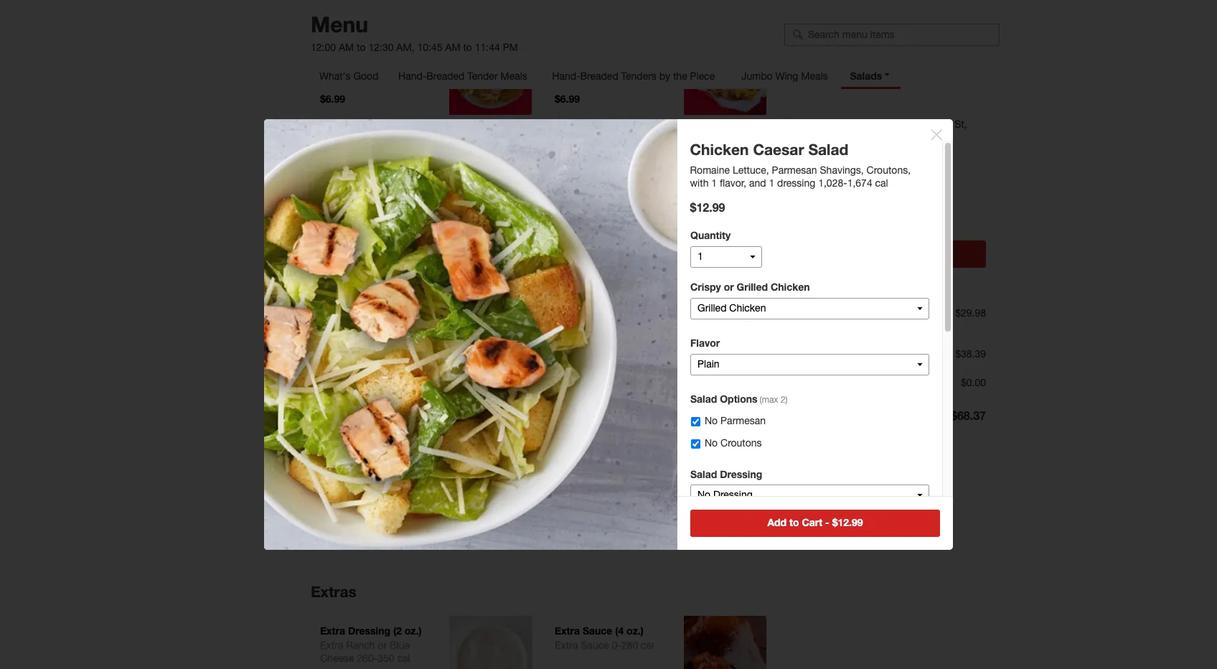 Task type: locate. For each thing, give the bounding box(es) containing it.
cal inside extra dressing (2 oz.) extra ranch or blue cheese 260-350 cal
[[397, 652, 410, 664]]

0 vertical spatial chicken
[[691, 141, 750, 159]]

oz.) for extra sauce (4 oz.)
[[627, 624, 644, 637]]

oz.) inside extra dressing (2 oz.) extra ranch or blue cheese 260-350 cal
[[405, 624, 422, 637]]

1 vertical spatial tender
[[837, 294, 869, 307]]

no
[[881, 307, 894, 319], [705, 415, 718, 427], [705, 437, 718, 449]]

0 vertical spatial root
[[868, 333, 890, 345]]

hillsborough
[[896, 118, 952, 130]]

1 horizontal spatial shavings,
[[821, 164, 865, 176]]

extra left ranch
[[320, 640, 344, 651]]

cal down hand-breaded tenders by the piece
[[575, 87, 588, 99]]

0 horizontal spatial chicken
[[320, 196, 360, 208]]

2 419- from the left
[[641, 74, 662, 86]]

12 up fanta
[[320, 358, 331, 370]]

1 horizontal spatial parmesan
[[721, 415, 766, 427]]

parmesan inside caesar salad caesar salad, romaine lettuce, parmesan shavings, croutons, and 1 dressing 611-1,051 cal
[[594, 224, 640, 235]]

(max
[[760, 395, 779, 405]]

covered down the 12:00
[[320, 62, 356, 73]]

0 vertical spatial no
[[881, 307, 894, 319]]

meals
[[501, 70, 528, 82], [801, 70, 828, 82]]

1 horizontal spatial 419-
[[641, 74, 662, 86]]

parmesan inside chicken caesar salad romaine lettuce, parmesan shavings, croutons, with 1 flavor, and 1 dressing 1,028-1,674 cal
[[773, 164, 818, 176]]

pick up at
[[820, 118, 868, 130]]

1 meals from the left
[[501, 70, 528, 82]]

514
[[320, 87, 337, 99], [555, 87, 572, 99]]

cal inside caesar salad caesar salad, romaine lettuce, parmesan shavings, croutons, and 1 dressing 611-1,051 cal
[[645, 250, 658, 261]]

change button down raleigh,
[[820, 144, 850, 157]]

our down loaded
[[320, 49, 337, 60]]

meal
[[872, 294, 895, 307]]

diet up "lemonade"
[[349, 477, 367, 489]]

1 horizontal spatial $12.99
[[833, 516, 863, 528]]

tab list containing what's good
[[311, 63, 901, 89]]

fries right 'am,'
[[416, 49, 438, 60]]

0- down fanta
[[344, 399, 354, 410]]

1 horizontal spatial crispy
[[575, 74, 604, 86]]

cal right 280
[[641, 640, 654, 651]]

1 horizontal spatial bottle
[[586, 358, 615, 370]]

chicken down salads on the top of page
[[320, 196, 360, 208]]

breaded
[[427, 70, 465, 82], [581, 70, 619, 82]]

2 left "4" in the top right of the page
[[820, 294, 826, 307]]

cheese
[[403, 62, 438, 73], [638, 62, 672, 73], [320, 652, 354, 664]]

root right 'orange,'
[[419, 386, 441, 398]]

change button down order ready in 20-30 mins on the right of page
[[820, 183, 850, 196]]

and inside loaded waffle fries our signature waffle fries covered in melted cheese and crispy bacon! 419- 514 cal
[[320, 74, 337, 86]]

1 vertical spatial 12
[[320, 358, 331, 370]]

2 change from the top
[[820, 185, 850, 195]]

order ready in 20-30 mins
[[820, 167, 941, 179]]

0 horizontal spatial shavings,
[[555, 237, 599, 248]]

salad dressing
[[691, 468, 763, 480]]

flavor,
[[721, 177, 747, 189]]

sprite,
[[399, 373, 429, 385], [581, 386, 611, 398], [399, 477, 429, 489]]

1 breaded from the left
[[427, 70, 465, 82]]

covered left tenders
[[555, 62, 591, 73]]

1 vertical spatial lettuce,
[[555, 224, 592, 235]]

1 horizontal spatial chicken
[[691, 141, 750, 159]]

2 covered from the left
[[555, 62, 591, 73]]

1 horizontal spatial dressing
[[720, 468, 763, 480]]

in inside our signature tots covered in melted cheese and crispy bacon! 419- 514 cal
[[594, 62, 602, 73]]

bottle
[[586, 358, 615, 370], [353, 462, 382, 474]]

cal right "800"
[[400, 490, 413, 502]]

0 horizontal spatial oz.)
[[405, 624, 422, 637]]

oz. for 20 oz. bottle
[[569, 358, 583, 370]]

12 right fries,
[[934, 320, 945, 332]]

1 change button from the top
[[820, 144, 850, 157]]

1 vertical spatial sauce
[[581, 640, 609, 651]]

1 514 from the left
[[320, 87, 337, 99]]

romaine right salad,
[[621, 211, 661, 222]]

change for pick up at
[[820, 146, 850, 156]]

to right add in the bottom right of the page
[[790, 516, 800, 528]]

1 horizontal spatial romaine
[[691, 164, 731, 176]]

cal
[[340, 87, 353, 99], [575, 87, 588, 99], [876, 177, 889, 189], [645, 250, 658, 261], [373, 399, 386, 410], [575, 412, 588, 423], [400, 490, 413, 502], [641, 640, 654, 651], [397, 652, 410, 664]]

1 vertical spatial croutons,
[[602, 237, 646, 248]]

diet inside 20 oz. bottle coke, diet coke, coke zero, sprite, powerade, gold peak tea, dasani 0- 233 cal
[[584, 373, 602, 385]]

no right no parmesan checkbox
[[705, 415, 718, 427]]

0 horizontal spatial bottle
[[353, 462, 382, 474]]

1 our from the left
[[320, 49, 337, 60]]

dressing for salad
[[720, 468, 763, 480]]

1 horizontal spatial in
[[594, 62, 602, 73]]

tab list
[[311, 63, 901, 89]]

1 horizontal spatial beer
[[893, 333, 914, 345]]

chicken up flavor,
[[691, 141, 750, 159]]

dressing left 611-
[[555, 250, 593, 261]]

0 vertical spatial 12
[[934, 320, 945, 332]]

to left 11:44
[[463, 42, 472, 53]]

lettuce, up flavor,
[[733, 164, 770, 176]]

coke, up 'orange,'
[[370, 373, 397, 385]]

0 vertical spatial croutons,
[[867, 164, 912, 176]]

extra
[[320, 624, 345, 637], [555, 624, 580, 637], [320, 640, 344, 651], [555, 640, 578, 651]]

salad inside 'select your options for salad dressing' element
[[691, 468, 718, 480]]

0 horizontal spatial root
[[419, 386, 441, 398]]

hand-
[[399, 70, 427, 82], [552, 70, 581, 82]]

dressing left '1,028-'
[[778, 177, 816, 189]]

extra dressing (2 oz.) extra ranch or blue cheese 260-350 cal
[[320, 624, 422, 664]]

1 horizontal spatial oz.)
[[627, 624, 644, 637]]

0- inside the 12 oz. can coke, diet coke, sprite, fanta orange, barq's root beer 0-160 cal
[[344, 399, 354, 410]]

1 melted from the left
[[370, 62, 401, 73]]

2 breaded from the left
[[581, 70, 619, 82]]

0- down (4
[[612, 640, 622, 651]]

0 vertical spatial change button
[[820, 144, 850, 157]]

and inside chicken caesar salad romaine lettuce, parmesan shavings, croutons, with 1 flavor, and 1 dressing 1,028-1,674 cal
[[750, 177, 767, 189]]

1 vertical spatial change button
[[820, 183, 850, 196]]

0 horizontal spatial barq's
[[387, 386, 416, 398]]

change down raleigh,
[[820, 146, 850, 156]]

oz.) right (2
[[405, 624, 422, 637]]

zero,
[[555, 386, 578, 398]]

coke
[[634, 373, 658, 385]]

cheese down 10:45
[[403, 62, 438, 73]]

loaded waffle fries our signature waffle fries covered in melted cheese and crispy bacon! 419- 514 cal
[[320, 34, 438, 99]]

crispy down select item quantity element
[[691, 281, 721, 293]]

parmesan inside select your options for salad options element
[[721, 415, 766, 427]]

order left '1,674'
[[820, 167, 847, 179]]

2 for liter
[[320, 462, 326, 474]]

2 left liter
[[320, 462, 326, 474]]

raleigh,
[[820, 131, 856, 143]]

order
[[820, 167, 847, 179], [828, 377, 856, 389]]

am right 10:45
[[445, 42, 461, 53]]

0- right dasani at bottom right
[[659, 399, 669, 410]]

11
[[820, 342, 831, 354]]

change button for pick up at
[[820, 144, 850, 157]]

0 vertical spatial 2
[[820, 294, 826, 307]]

1 am from the left
[[339, 42, 354, 53]]

beer inside 2 4 tender meal cajun garlic, no dressing, garlic parm waffle fries, 12 oz. barq's root beer
[[893, 333, 914, 345]]

1 change from the top
[[820, 146, 850, 156]]

cal right 160
[[373, 399, 386, 410]]

in right what's
[[359, 62, 367, 73]]

1,674
[[848, 177, 873, 189]]

croutons, up '1,674'
[[867, 164, 912, 176]]

0 vertical spatial order
[[820, 167, 847, 179]]

cheese left the
[[638, 62, 672, 73]]

2 inside '2 liter bottle coke, diet coke, sprite, lemonade 0-800 cal'
[[320, 462, 326, 474]]

our right pm
[[555, 49, 572, 60]]

oz. left can
[[334, 358, 348, 370]]

0 horizontal spatial covered
[[320, 62, 356, 73]]

tender inside tab list
[[468, 70, 498, 82]]

tender inside 2 4 tender meal cajun garlic, no dressing, garlic parm waffle fries, 12 oz. barq's root beer
[[837, 294, 869, 307]]

bacon! down tots
[[606, 74, 638, 86]]

diet down can
[[349, 373, 367, 385]]

1 vertical spatial romaine
[[621, 211, 661, 222]]

waffle inside 2 4 tender meal cajun garlic, no dressing, garlic parm waffle fries, 12 oz. barq's root beer
[[876, 320, 903, 332]]

1 horizontal spatial fries
[[416, 49, 438, 60]]

11:44
[[475, 42, 500, 53]]

12
[[934, 320, 945, 332], [320, 358, 331, 370]]

514 inside loaded waffle fries our signature waffle fries covered in melted cheese and crispy bacon! 419- 514 cal
[[320, 87, 337, 99]]

2 horizontal spatial parmesan
[[773, 164, 818, 176]]

0 vertical spatial $12.99
[[691, 200, 726, 214]]

to left the 12:30
[[357, 42, 366, 53]]

oz. for 12 oz. can
[[334, 358, 348, 370]]

oz. down garlic
[[820, 333, 833, 345]]

0 vertical spatial dressing
[[720, 468, 763, 480]]

in left tenders
[[594, 62, 602, 73]]

0 horizontal spatial fries
[[391, 34, 415, 46]]

breaded down 10:45
[[427, 70, 465, 82]]

brownie
[[820, 355, 859, 367]]

dressing inside caesar salad caesar salad, romaine lettuce, parmesan shavings, croutons, and 1 dressing 611-1,051 cal
[[555, 250, 593, 261]]

or
[[724, 281, 734, 293], [378, 640, 387, 651]]

meals down pm
[[501, 70, 528, 82]]

lettuce, inside caesar salad caesar salad, romaine lettuce, parmesan shavings, croutons, and 1 dressing 611-1,051 cal
[[555, 224, 592, 235]]

diet up peak
[[584, 373, 602, 385]]

0 horizontal spatial bacon!
[[372, 74, 403, 86]]

1 horizontal spatial oz.
[[569, 358, 583, 370]]

chicken
[[691, 141, 750, 159], [320, 196, 360, 208], [771, 281, 810, 293]]

required
[[905, 377, 949, 389]]

dressing down croutons
[[720, 468, 763, 480]]

select item quantity element
[[691, 229, 763, 268]]

barq's right 'orange,'
[[387, 386, 416, 398]]

meals right wing
[[801, 70, 828, 82]]

1 horizontal spatial 2
[[820, 294, 826, 307]]

2 horizontal spatial crispy
[[691, 281, 721, 293]]

1 bacon! from the left
[[372, 74, 403, 86]]

caesar
[[754, 141, 805, 159], [362, 196, 396, 208], [555, 196, 589, 208], [555, 211, 587, 222]]

good
[[354, 70, 379, 82]]

1 horizontal spatial melted
[[605, 62, 635, 73]]

no down meal
[[881, 307, 894, 319]]

4
[[828, 294, 834, 307]]

or left grilled
[[724, 281, 734, 293]]

tea,
[[605, 399, 623, 410]]

covered inside our signature tots covered in melted cheese and crispy bacon! 419- 514 cal
[[555, 62, 591, 73]]

cal inside chicken caesar salad romaine lettuce, parmesan shavings, croutons, with 1 flavor, and 1 dressing 1,028-1,674 cal
[[876, 177, 889, 189]]

melted inside loaded waffle fries our signature waffle fries covered in melted cheese and crispy bacon! 419- 514 cal
[[370, 62, 401, 73]]

$12.99 right -
[[833, 516, 863, 528]]

(4
[[616, 624, 624, 637]]

sauce left (4
[[583, 624, 613, 637]]

sprite, inside '2 liter bottle coke, diet coke, sprite, lemonade 0-800 cal'
[[399, 477, 429, 489]]

dressing
[[720, 468, 763, 480], [348, 624, 391, 637]]

croutons, inside chicken caesar salad romaine lettuce, parmesan shavings, croutons, with 1 flavor, and 1 dressing 1,028-1,674 cal
[[867, 164, 912, 176]]

beer down fries,
[[893, 333, 914, 345]]

2 514 from the left
[[555, 87, 572, 99]]

0 vertical spatial barq's
[[836, 333, 865, 345]]

melted down tots
[[605, 62, 635, 73]]

2 change button from the top
[[820, 183, 850, 196]]

waffle left 10:45
[[385, 49, 413, 60]]

our inside loaded waffle fries our signature waffle fries covered in melted cheese and crispy bacon! 419- 514 cal
[[320, 49, 337, 60]]

2 melted from the left
[[605, 62, 635, 73]]

in inside order ready in 20-30 mins
[[880, 168, 887, 179]]

root inside 2 4 tender meal cajun garlic, no dressing, garlic parm waffle fries, 12 oz. barq's root beer
[[868, 333, 890, 345]]

barq's
[[836, 333, 865, 345], [387, 386, 416, 398]]

1 horizontal spatial croutons,
[[867, 164, 912, 176]]

coke,
[[320, 373, 347, 385], [370, 373, 397, 385], [555, 373, 581, 385], [605, 373, 631, 385], [320, 477, 347, 489], [370, 477, 397, 489]]

0 horizontal spatial tender
[[468, 70, 498, 82]]

2 for 4
[[820, 294, 826, 307]]

beer down fanta
[[320, 399, 341, 410]]

romaine inside chicken caesar salad romaine lettuce, parmesan shavings, croutons, with 1 flavor, and 1 dressing 1,028-1,674 cal
[[691, 164, 731, 176]]

lettuce, down salad,
[[555, 224, 592, 235]]

1 vertical spatial change
[[820, 185, 850, 195]]

1 left quantity
[[668, 237, 674, 248]]

2
[[820, 294, 826, 307], [320, 462, 326, 474]]

0 horizontal spatial 1
[[668, 237, 674, 248]]

1 vertical spatial root
[[419, 386, 441, 398]]

611-
[[596, 250, 617, 261]]

to
[[357, 42, 366, 53], [463, 42, 472, 53], [790, 516, 800, 528]]

crispy left tenders
[[575, 74, 604, 86]]

cheese down ranch
[[320, 652, 354, 664]]

to inside "button"
[[790, 516, 800, 528]]

signature up good
[[340, 49, 382, 60]]

order down brownie
[[828, 377, 856, 389]]

covered inside loaded waffle fries our signature waffle fries covered in melted cheese and crispy bacon! 419- 514 cal
[[320, 62, 356, 73]]

no right no croutons option
[[705, 437, 718, 449]]

diet inside the 12 oz. can coke, diet coke, sprite, fanta orange, barq's root beer 0-160 cal
[[349, 373, 367, 385]]

coke, up fanta
[[320, 373, 347, 385]]

0 vertical spatial sprite,
[[399, 373, 429, 385]]

12 oz. can coke, diet coke, sprite, fanta orange, barq's root beer 0-160 cal
[[320, 358, 441, 410]]

1 vertical spatial barq's
[[387, 386, 416, 398]]

0 vertical spatial or
[[724, 281, 734, 293]]

0 horizontal spatial or
[[378, 640, 387, 651]]

$12.99 down with
[[691, 200, 726, 214]]

waffle up chip
[[876, 320, 903, 332]]

0- inside '2 liter bottle coke, diet coke, sprite, lemonade 0-800 cal'
[[371, 490, 380, 502]]

0 horizontal spatial dressing
[[555, 250, 593, 261]]

hand- for hand-breaded tender meals
[[399, 70, 427, 82]]

change
[[820, 146, 850, 156], [820, 185, 850, 195]]

chicken caesar salad
[[320, 196, 426, 208]]

dressing inside extra dressing (2 oz.) extra ranch or blue cheese 260-350 cal
[[348, 624, 391, 637]]

oz.) for extra dressing (2 oz.)
[[405, 624, 422, 637]]

signature
[[340, 49, 382, 60], [574, 49, 617, 60]]

signature inside loaded waffle fries our signature waffle fries covered in melted cheese and crispy bacon! 419- 514 cal
[[340, 49, 382, 60]]

order for order ready in 20-30 mins
[[820, 167, 847, 179]]

2 horizontal spatial to
[[790, 516, 800, 528]]

2 inside 2 4 tender meal cajun garlic, no dressing, garlic parm waffle fries, 12 oz. barq's root beer
[[820, 294, 826, 307]]

0 horizontal spatial 12
[[320, 358, 331, 370]]

0- inside extra sauce (4 oz.) extra sauce 0-280 cal
[[612, 640, 622, 651]]

0 horizontal spatial melted
[[370, 62, 401, 73]]

0 horizontal spatial lettuce,
[[555, 224, 592, 235]]

419- left the
[[641, 74, 662, 86]]

change down order ready in 20-30 mins on the right of page
[[820, 185, 850, 195]]

0 vertical spatial parmesan
[[773, 164, 818, 176]]

chicken caesar salad romaine lettuce, parmesan shavings, croutons, with 1 flavor, and 1 dressing 1,028-1,674 cal
[[691, 141, 912, 189]]

barq's inside 2 4 tender meal cajun garlic, no dressing, garlic parm waffle fries, 12 oz. barq's root beer
[[836, 333, 865, 345]]

cal down peak
[[575, 412, 588, 423]]

1,028-
[[819, 177, 848, 189]]

caesar inside chicken caesar salad romaine lettuce, parmesan shavings, croutons, with 1 flavor, and 1 dressing 1,028-1,674 cal
[[754, 141, 805, 159]]

2 bacon! from the left
[[606, 74, 638, 86]]

salad,
[[590, 211, 618, 222]]

1 vertical spatial chicken
[[320, 196, 360, 208]]

beer
[[893, 333, 914, 345], [320, 399, 341, 410]]

1 horizontal spatial bacon!
[[606, 74, 638, 86]]

diet
[[349, 373, 367, 385], [584, 373, 602, 385], [349, 477, 367, 489]]

signature inside our signature tots covered in melted cheese and crispy bacon! 419- 514 cal
[[574, 49, 617, 60]]

oz. right 20
[[569, 358, 583, 370]]

1 horizontal spatial lettuce,
[[733, 164, 770, 176]]

in inside loaded waffle fries our signature waffle fries covered in melted cheese and crispy bacon! 419- 514 cal
[[359, 62, 367, 73]]

hand- for hand-breaded tenders by the piece
[[552, 70, 581, 82]]

salad inside chicken caesar salad romaine lettuce, parmesan shavings, croutons, with 1 flavor, and 1 dressing 1,028-1,674 cal
[[809, 141, 849, 159]]

419- down 'am,'
[[406, 74, 427, 86]]

0 horizontal spatial breaded
[[427, 70, 465, 82]]

shavings, inside caesar salad caesar salad, romaine lettuce, parmesan shavings, croutons, and 1 dressing 611-1,051 cal
[[555, 237, 599, 248]]

croutons, inside caesar salad caesar salad, romaine lettuce, parmesan shavings, croutons, and 1 dressing 611-1,051 cal
[[602, 237, 646, 248]]

cal inside 20 oz. bottle coke, diet coke, coke zero, sprite, powerade, gold peak tea, dasani 0- 233 cal
[[575, 412, 588, 423]]

0 horizontal spatial am
[[339, 42, 354, 53]]

dressing inside '×' dialog
[[720, 468, 763, 480]]

0 vertical spatial romaine
[[691, 164, 731, 176]]

croutons, up 1,051
[[602, 237, 646, 248]]

0 vertical spatial bottle
[[586, 358, 615, 370]]

lemonade
[[320, 490, 368, 502]]

1 vertical spatial dressing
[[348, 624, 391, 637]]

2 hand- from the left
[[552, 70, 581, 82]]

crispy down the 12:30
[[340, 74, 369, 86]]

chicken inside chicken caesar salad romaine lettuce, parmesan shavings, croutons, with 1 flavor, and 1 dressing 1,028-1,674 cal
[[691, 141, 750, 159]]

1 horizontal spatial cheese
[[403, 62, 438, 73]]

$29.98
[[956, 307, 987, 319]]

0 vertical spatial shavings,
[[821, 164, 865, 176]]

2 oz.) from the left
[[627, 624, 644, 637]]

crispy
[[340, 74, 369, 86], [575, 74, 604, 86], [691, 281, 721, 293]]

0 horizontal spatial cheese
[[320, 652, 354, 664]]

1 oz.) from the left
[[405, 624, 422, 637]]

diet inside '2 liter bottle coke, diet coke, sprite, lemonade 0-800 cal'
[[349, 477, 367, 489]]

wing
[[776, 70, 799, 82]]

oz. inside 20 oz. bottle coke, diet coke, coke zero, sprite, powerade, gold peak tea, dasani 0- 233 cal
[[569, 358, 583, 370]]

2 vertical spatial waffle
[[876, 320, 903, 332]]

2 vertical spatial sprite,
[[399, 477, 429, 489]]

bottle for 2 liter bottle
[[353, 462, 382, 474]]

bottle inside '2 liter bottle coke, diet coke, sprite, lemonade 0-800 cal'
[[353, 462, 382, 474]]

croutons,
[[867, 164, 912, 176], [602, 237, 646, 248]]

cal down blue
[[397, 652, 410, 664]]

1 419- from the left
[[406, 74, 427, 86]]

tender
[[468, 70, 498, 82], [837, 294, 869, 307]]

bottle inside 20 oz. bottle coke, diet coke, coke zero, sprite, powerade, gold peak tea, dasani 0- 233 cal
[[586, 358, 615, 370]]

1 signature from the left
[[340, 49, 382, 60]]

romaine up with
[[691, 164, 731, 176]]

melted inside our signature tots covered in melted cheese and crispy bacon! 419- 514 cal
[[605, 62, 635, 73]]

extra left 280
[[555, 640, 578, 651]]

and
[[320, 74, 337, 86], [555, 74, 572, 86], [750, 177, 767, 189], [649, 237, 666, 248]]

12:00
[[311, 42, 336, 53]]

2 signature from the left
[[574, 49, 617, 60]]

1 hand- from the left
[[399, 70, 427, 82]]

2 our from the left
[[555, 49, 572, 60]]

0 horizontal spatial 419-
[[406, 74, 427, 86]]

0 horizontal spatial hand-
[[399, 70, 427, 82]]

in left 20-
[[880, 168, 887, 179]]

2 horizontal spatial cheese
[[638, 62, 672, 73]]

350
[[378, 652, 395, 664]]

am right the 12:00
[[339, 42, 354, 53]]

oz. inside the 12 oz. can coke, diet coke, sprite, fanta orange, barq's root beer 0-160 cal
[[334, 358, 348, 370]]

2 vertical spatial chicken
[[771, 281, 810, 293]]

419- inside loaded waffle fries our signature waffle fries covered in melted cheese and crispy bacon! 419- 514 cal
[[406, 74, 427, 86]]

0 horizontal spatial 514
[[320, 87, 337, 99]]

No Parmesan checkbox
[[691, 417, 701, 426]]

$68.37
[[951, 409, 987, 422]]

1 horizontal spatial meals
[[801, 70, 828, 82]]

and inside caesar salad caesar salad, romaine lettuce, parmesan shavings, croutons, and 1 dressing 611-1,051 cal
[[649, 237, 666, 248]]

1 inside caesar salad caesar salad, romaine lettuce, parmesan shavings, croutons, and 1 dressing 611-1,051 cal
[[668, 237, 674, 248]]

order inside button
[[828, 377, 856, 389]]

cal inside loaded waffle fries our signature waffle fries covered in melted cheese and crispy bacon! 419- 514 cal
[[340, 87, 353, 99]]

cheese inside our signature tots covered in melted cheese and crispy bacon! 419- 514 cal
[[638, 62, 672, 73]]

or inside extra dressing (2 oz.) extra ranch or blue cheese 260-350 cal
[[378, 640, 387, 651]]

shavings, up '1,028-'
[[821, 164, 865, 176]]

or up 350
[[378, 640, 387, 651]]

shavings, up 611-
[[555, 237, 599, 248]]

1 covered from the left
[[320, 62, 356, 73]]

1 horizontal spatial tender
[[837, 294, 869, 307]]

1 right with
[[712, 177, 718, 189]]

coke, up "800"
[[370, 477, 397, 489]]

No Croutons checkbox
[[691, 439, 701, 448]]

12:30
[[369, 42, 394, 53]]

$0.00
[[961, 377, 987, 389]]

1 horizontal spatial hand-
[[552, 70, 581, 82]]

bacon!
[[372, 74, 403, 86], [606, 74, 638, 86]]

2 liter bottle coke, diet coke, sprite, lemonade 0-800 cal
[[320, 462, 429, 502]]

2 vertical spatial no
[[705, 437, 718, 449]]

dressing
[[778, 177, 816, 189], [555, 250, 593, 261]]

fries,
[[906, 320, 931, 332]]

add
[[768, 516, 787, 528]]

1 horizontal spatial covered
[[555, 62, 591, 73]]

oz.) right (4
[[627, 624, 644, 637]]

0 vertical spatial fries
[[391, 34, 415, 46]]

2 vertical spatial parmesan
[[721, 415, 766, 427]]

0 horizontal spatial romaine
[[621, 211, 661, 222]]

160
[[354, 399, 370, 410]]

change button
[[820, 144, 850, 157], [820, 183, 850, 196]]

cal down what's good
[[340, 87, 353, 99]]

waffle left 'am,'
[[359, 34, 389, 46]]

melted down the 12:30
[[370, 62, 401, 73]]

barq's down parm
[[836, 333, 865, 345]]

bacon! down the 12:30
[[372, 74, 403, 86]]

croutons
[[721, 437, 762, 449]]

0 vertical spatial lettuce,
[[733, 164, 770, 176]]

0 horizontal spatial oz.
[[334, 358, 348, 370]]

bottle right 20
[[586, 358, 615, 370]]

1 vertical spatial dressing
[[555, 250, 593, 261]]

oz.
[[820, 333, 833, 345], [334, 358, 348, 370], [569, 358, 583, 370]]

$38.39
[[956, 348, 987, 360]]

2 horizontal spatial in
[[880, 168, 887, 179]]

12 inside 2 4 tender meal cajun garlic, no dressing, garlic parm waffle fries, 12 oz. barq's root beer
[[934, 320, 945, 332]]

tender up "garlic,"
[[837, 294, 869, 307]]

cal inside extra sauce (4 oz.) extra sauce 0-280 cal
[[641, 640, 654, 651]]

sprite, inside the 12 oz. can coke, diet coke, sprite, fanta orange, barq's root beer 0-160 cal
[[399, 373, 429, 385]]

1 vertical spatial 2
[[320, 462, 326, 474]]

chocolate
[[834, 342, 883, 354]]

oz.) inside extra sauce (4 oz.) extra sauce 0-280 cal
[[627, 624, 644, 637]]

0 horizontal spatial signature
[[340, 49, 382, 60]]

0 horizontal spatial croutons,
[[602, 237, 646, 248]]



Task type: describe. For each thing, give the bounding box(es) containing it.
quantity
[[691, 229, 731, 241]]

crispy inside loaded waffle fries our signature waffle fries covered in melted cheese and crispy bacon! 419- 514 cal
[[340, 74, 369, 86]]

oz. inside 2 4 tender meal cajun garlic, no dressing, garlic parm waffle fries, 12 oz. barq's root beer
[[820, 333, 833, 345]]

20 oz. bottle coke, diet coke, coke zero, sprite, powerade, gold peak tea, dasani 0- 233 cal
[[555, 358, 669, 423]]

no croutons
[[705, 437, 762, 449]]

garlic
[[820, 320, 846, 332]]

$12.99 inside "button"
[[833, 516, 863, 528]]

select your options for salad dressing element
[[691, 468, 930, 524]]

hand-breaded tenders by the piece
[[552, 70, 715, 82]]

tenders
[[621, 70, 657, 82]]

1,051
[[617, 250, 642, 261]]

jumbo wing meals
[[742, 70, 828, 82]]

order attention required
[[828, 377, 949, 389]]

extra down 'extras'
[[320, 624, 345, 637]]

10:45
[[417, 42, 443, 53]]

select your options for flavor element
[[691, 337, 930, 393]]

280
[[622, 640, 638, 651]]

20-
[[890, 168, 905, 179]]

orange,
[[348, 386, 384, 398]]

2900 hillsborough st, raleigh, nc
[[820, 118, 968, 143]]

select your options for crispy or grilled chicken element
[[691, 281, 930, 337]]

piece
[[690, 70, 715, 82]]

diet for 12 oz. can
[[349, 373, 367, 385]]

419- inside our signature tots covered in melted cheese and crispy bacon! 419- 514 cal
[[641, 74, 662, 86]]

can
[[351, 358, 370, 370]]

1 vertical spatial waffle
[[385, 49, 413, 60]]

crispy inside our signature tots covered in melted cheese and crispy bacon! 419- 514 cal
[[575, 74, 604, 86]]

caesar salad caesar salad, romaine lettuce, parmesan shavings, croutons, and 1 dressing 611-1,051 cal
[[555, 196, 674, 261]]

parm
[[849, 320, 873, 332]]

nc
[[859, 131, 874, 143]]

extras
[[311, 583, 357, 601]]

romaine inside caesar salad caesar salad, romaine lettuce, parmesan shavings, croutons, and 1 dressing 611-1,051 cal
[[621, 211, 661, 222]]

diet for 2 liter bottle
[[349, 477, 367, 489]]

no parmesan
[[705, 415, 766, 427]]

0 horizontal spatial to
[[357, 42, 366, 53]]

flavor
[[691, 337, 720, 349]]

2 am from the left
[[445, 42, 461, 53]]

-
[[826, 516, 830, 528]]

by
[[660, 70, 671, 82]]

extra left (4
[[555, 624, 580, 637]]

extra sauce (4 oz.) extra sauce 0-280 cal
[[555, 624, 654, 651]]

chicken for chicken caesar salad romaine lettuce, parmesan shavings, croutons, with 1 flavor, and 1 dressing 1,028-1,674 cal
[[691, 141, 750, 159]]

tots
[[620, 49, 639, 60]]

at
[[858, 118, 868, 130]]

change for order ready
[[820, 185, 850, 195]]

crispy inside '×' dialog
[[691, 281, 721, 293]]

order for order attention required
[[828, 377, 856, 389]]

dressing for extra
[[348, 624, 391, 637]]

× button
[[929, 117, 945, 147]]

cal inside the 12 oz. can coke, diet coke, sprite, fanta orange, barq's root beer 0-160 cal
[[373, 399, 386, 410]]

coke, down liter
[[320, 477, 347, 489]]

cheese inside loaded waffle fries our signature waffle fries covered in melted cheese and crispy bacon! 419- 514 cal
[[403, 62, 438, 73]]

× dialog
[[0, 0, 1218, 669]]

bacon! inside loaded waffle fries our signature waffle fries covered in melted cheese and crispy bacon! 419- 514 cal
[[372, 74, 403, 86]]

and inside our signature tots covered in melted cheese and crispy bacon! 419- 514 cal
[[555, 74, 572, 86]]

what's good
[[320, 70, 379, 82]]

add to cart - $12.99 button
[[691, 510, 941, 537]]

chocolate chip brownie
[[820, 342, 908, 367]]

our inside our signature tots covered in melted cheese and crispy bacon! 419- 514 cal
[[555, 49, 572, 60]]

shavings, inside chicken caesar salad romaine lettuce, parmesan shavings, croutons, with 1 flavor, and 1 dressing 1,028-1,674 cal
[[821, 164, 865, 176]]

menu 12:00 am to 12:30 am, 10:45 am to 11:44 pm
[[311, 11, 518, 53]]

sprite, for bottle
[[399, 477, 429, 489]]

bottle for 20 oz. bottle
[[586, 358, 615, 370]]

cheese inside extra dressing (2 oz.) extra ranch or blue cheese 260-350 cal
[[320, 652, 354, 664]]

or inside select your options for crispy or grilled chicken element
[[724, 281, 734, 293]]

breaded for tenders
[[581, 70, 619, 82]]

2)
[[781, 395, 788, 405]]

2 horizontal spatial chicken
[[771, 281, 810, 293]]

no inside 2 4 tender meal cajun garlic, no dressing, garlic parm waffle fries, 12 oz. barq's root beer
[[881, 307, 894, 319]]

dressing,
[[896, 307, 939, 319]]

with
[[691, 177, 709, 189]]

Search menu items text field
[[808, 28, 993, 41]]

grilled
[[737, 281, 768, 293]]

garlic,
[[849, 307, 878, 319]]

0- inside 20 oz. bottle coke, diet coke, coke zero, sprite, powerade, gold peak tea, dasani 0- 233 cal
[[659, 399, 669, 410]]

(2
[[393, 624, 402, 637]]

root inside the 12 oz. can coke, diet coke, sprite, fanta orange, barq's root beer 0-160 cal
[[419, 386, 441, 398]]

30
[[905, 168, 916, 179]]

bacon! inside our signature tots covered in melted cheese and crispy bacon! 419- 514 cal
[[606, 74, 638, 86]]

no for no parmesan
[[705, 415, 718, 427]]

hand-breaded tender meals
[[399, 70, 528, 82]]

1 horizontal spatial to
[[463, 42, 472, 53]]

options
[[720, 393, 758, 405]]

12 inside the 12 oz. can coke, diet coke, sprite, fanta orange, barq's root beer 0-160 cal
[[320, 358, 331, 370]]

233
[[555, 412, 572, 423]]

coke, up powerade,
[[605, 373, 631, 385]]

coke, up zero,
[[555, 373, 581, 385]]

chip
[[886, 342, 908, 354]]

salad inside caesar salad caesar salad, romaine lettuce, parmesan shavings, croutons, and 1 dressing 611-1,051 cal
[[592, 196, 619, 208]]

our signature tots covered in melted cheese and crispy bacon! 419- 514 cal
[[555, 49, 672, 99]]

gold
[[555, 399, 577, 410]]

1 horizontal spatial 1
[[712, 177, 718, 189]]

change button for order ready
[[820, 183, 850, 196]]

up
[[844, 118, 856, 130]]

ready
[[850, 167, 877, 179]]

blue
[[390, 640, 410, 651]]

800
[[380, 490, 397, 502]]

select your options for salad options element
[[691, 393, 930, 468]]

no for no croutons
[[705, 437, 718, 449]]

260-
[[357, 652, 378, 664]]

2 meals from the left
[[801, 70, 828, 82]]

514 inside our signature tots covered in melted cheese and crispy bacon! 419- 514 cal
[[555, 87, 572, 99]]

what's
[[320, 70, 351, 82]]

cajun
[[820, 307, 846, 319]]

1 vertical spatial fries
[[416, 49, 438, 60]]

diet for 20 oz. bottle
[[584, 373, 602, 385]]

0 vertical spatial sauce
[[583, 624, 613, 637]]

crispy or grilled chicken
[[691, 281, 810, 293]]

salad inside select your options for salad options element
[[691, 393, 718, 405]]

2900
[[871, 118, 893, 130]]

sprite, inside 20 oz. bottle coke, diet coke, coke zero, sprite, powerade, gold peak tea, dasani 0- 233 cal
[[581, 386, 611, 398]]

tender for breaded
[[468, 70, 498, 82]]

menu
[[311, 11, 368, 37]]

attention
[[859, 377, 902, 389]]

lettuce, inside chicken caesar salad romaine lettuce, parmesan shavings, croutons, with 1 flavor, and 1 dressing 1,028-1,674 cal
[[733, 164, 770, 176]]

barq's inside the 12 oz. can coke, diet coke, sprite, fanta orange, barq's root beer 0-160 cal
[[387, 386, 416, 398]]

cal inside '2 liter bottle coke, diet coke, sprite, lemonade 0-800 cal'
[[400, 490, 413, 502]]

am,
[[397, 42, 415, 53]]

beverages
[[311, 316, 387, 334]]

0 vertical spatial waffle
[[359, 34, 389, 46]]

sprite, for can
[[399, 373, 429, 385]]

fanta
[[320, 386, 346, 398]]

pm
[[503, 42, 518, 53]]

order attention required button
[[820, 377, 949, 390]]

0 horizontal spatial $12.99
[[691, 200, 726, 214]]

beer inside the 12 oz. can coke, diet coke, sprite, fanta orange, barq's root beer 0-160 cal
[[320, 399, 341, 410]]

tender for 4
[[837, 294, 869, 307]]

2 horizontal spatial 1
[[770, 177, 775, 189]]

chicken for chicken caesar salad
[[320, 196, 360, 208]]

breaded for tender
[[427, 70, 465, 82]]

20
[[555, 358, 566, 370]]

2 4 tender meal cajun garlic, no dressing, garlic parm waffle fries, 12 oz. barq's root beer
[[820, 294, 945, 345]]

mins
[[919, 168, 941, 179]]

salads
[[311, 154, 359, 172]]

dasani
[[626, 399, 656, 410]]

loaded
[[320, 34, 356, 46]]

cal inside our signature tots covered in melted cheese and crispy bacon! 419- 514 cal
[[575, 87, 588, 99]]

dressing inside chicken caesar salad romaine lettuce, parmesan shavings, croutons, with 1 flavor, and 1 dressing 1,028-1,674 cal
[[778, 177, 816, 189]]

ranch
[[346, 640, 375, 651]]

liter
[[329, 462, 350, 474]]



Task type: vqa. For each thing, say whether or not it's contained in the screenshot.


